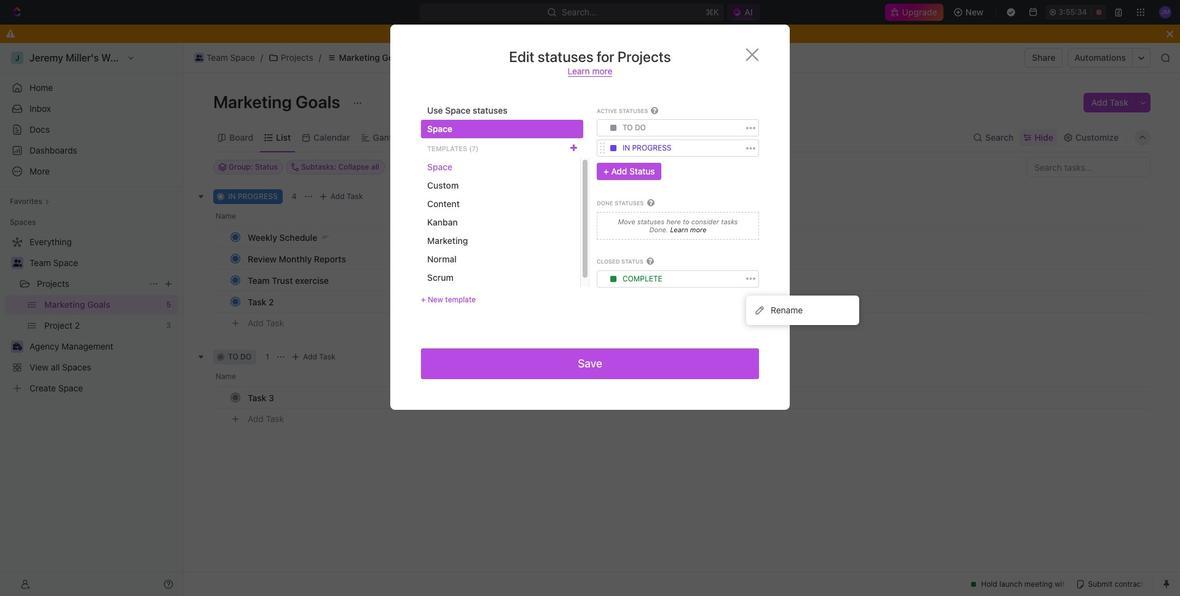 Task type: vqa. For each thing, say whether or not it's contained in the screenshot.
with inside the create contextual content quickly with an assistant tailored to your specific role.
no



Task type: locate. For each thing, give the bounding box(es) containing it.
search
[[986, 132, 1014, 142]]

1 vertical spatial more
[[691, 226, 707, 234]]

use space statuses
[[427, 105, 508, 116]]

progress left 4
[[238, 192, 278, 201]]

statuses right the use
[[473, 105, 508, 116]]

1 horizontal spatial progress
[[633, 144, 672, 153]]

1 vertical spatial user group image
[[13, 260, 22, 267]]

favorites button
[[5, 194, 55, 209]]

statuses left for
[[538, 48, 594, 65]]

progress
[[633, 144, 672, 153], [238, 192, 278, 201]]

in progress left 4
[[228, 192, 278, 201]]

consider
[[692, 218, 720, 226]]

add up weekly schedule link
[[331, 192, 345, 201]]

1 vertical spatial marketing goals
[[213, 92, 344, 112]]

review monthly reports
[[248, 254, 346, 264]]

0 vertical spatial team space
[[207, 52, 255, 63]]

2 horizontal spatial statuses
[[638, 218, 665, 226]]

1 horizontal spatial to
[[623, 123, 633, 132]]

0 horizontal spatial /
[[261, 52, 263, 63]]

2
[[269, 297, 274, 307]]

more down for
[[593, 66, 613, 76]]

learn more link down for
[[568, 66, 613, 77]]

task 3 link
[[245, 389, 426, 407]]

1 vertical spatial projects link
[[37, 274, 144, 294]]

add task
[[1092, 97, 1129, 108], [331, 192, 363, 201], [248, 318, 284, 328], [303, 352, 336, 362], [248, 414, 284, 424]]

1 horizontal spatial do
[[635, 123, 646, 132]]

+ left the status
[[604, 166, 609, 177]]

do
[[635, 123, 646, 132], [240, 352, 252, 362]]

2 vertical spatial team
[[248, 275, 270, 286]]

team space link inside tree
[[30, 253, 176, 273]]

+ for + add status
[[604, 166, 609, 177]]

marketing goals link
[[324, 50, 408, 65]]

1 vertical spatial do
[[240, 352, 252, 362]]

1 vertical spatial learn
[[671, 226, 689, 234]]

0 vertical spatial +
[[604, 166, 609, 177]]

progress up the status
[[633, 144, 672, 153]]

1 horizontal spatial learn
[[671, 226, 689, 234]]

0 vertical spatial projects link
[[266, 50, 317, 65]]

tree containing team space
[[5, 232, 178, 399]]

to do left 1
[[228, 352, 252, 362]]

tasks
[[722, 218, 738, 226]]

projects inside sidebar navigation
[[37, 279, 69, 289]]

2 vertical spatial to
[[228, 352, 238, 362]]

task down 2
[[266, 318, 284, 328]]

1 vertical spatial to do
[[228, 352, 252, 362]]

0 horizontal spatial statuses
[[473, 105, 508, 116]]

board
[[229, 132, 254, 142]]

0 vertical spatial statuses
[[538, 48, 594, 65]]

team inside sidebar navigation
[[30, 258, 51, 268]]

search button
[[970, 129, 1018, 146]]

projects inside edit statuses for projects learn more
[[618, 48, 671, 65]]

docs link
[[5, 120, 178, 140]]

review
[[248, 254, 277, 264]]

user group image
[[195, 55, 203, 61], [13, 260, 22, 267]]

add left the status
[[612, 166, 627, 177]]

0 horizontal spatial team space link
[[30, 253, 176, 273]]

table
[[418, 132, 440, 142]]

1 horizontal spatial marketing
[[339, 52, 380, 63]]

to do up + add status
[[623, 123, 646, 132]]

monthly
[[279, 254, 312, 264]]

statuses
[[538, 48, 594, 65], [473, 105, 508, 116], [638, 218, 665, 226]]

1 vertical spatial marketing
[[213, 92, 292, 112]]

1 vertical spatial team
[[30, 258, 51, 268]]

1 vertical spatial statuses
[[473, 105, 508, 116]]

0 vertical spatial in
[[623, 144, 630, 153]]

2 horizontal spatial team
[[248, 275, 270, 286]]

more
[[593, 66, 613, 76], [691, 226, 707, 234]]

0 horizontal spatial do
[[240, 352, 252, 362]]

new right the upgrade at the top of the page
[[966, 7, 984, 17]]

0 vertical spatial new
[[966, 7, 984, 17]]

task up the customize
[[1111, 97, 1129, 108]]

1 horizontal spatial learn more link
[[669, 226, 707, 234]]

learn
[[568, 66, 590, 76], [671, 226, 689, 234]]

1 horizontal spatial goals
[[382, 52, 405, 63]]

complete
[[623, 274, 663, 283]]

more down consider in the right of the page
[[691, 226, 707, 234]]

0 vertical spatial to
[[623, 123, 633, 132]]

list link
[[274, 129, 291, 146]]

2 horizontal spatial to
[[683, 218, 690, 226]]

in progress up the status
[[623, 144, 672, 153]]

/
[[261, 52, 263, 63], [319, 52, 322, 63]]

1 vertical spatial +
[[421, 295, 426, 304]]

for
[[597, 48, 615, 65]]

1 horizontal spatial to do
[[623, 123, 646, 132]]

0 vertical spatial in progress
[[623, 144, 672, 153]]

edit statuses for projects learn more
[[509, 48, 671, 76]]

schedule
[[280, 232, 318, 243]]

0 vertical spatial do
[[635, 123, 646, 132]]

0 horizontal spatial new
[[428, 295, 443, 304]]

1 vertical spatial to
[[683, 218, 690, 226]]

0 horizontal spatial to do
[[228, 352, 252, 362]]

add up the customize
[[1092, 97, 1108, 108]]

0 horizontal spatial goals
[[296, 92, 341, 112]]

task up weekly schedule link
[[347, 192, 363, 201]]

0 vertical spatial learn more link
[[568, 66, 613, 77]]

1 vertical spatial progress
[[238, 192, 278, 201]]

add
[[1092, 97, 1108, 108], [612, 166, 627, 177], [331, 192, 345, 201], [248, 318, 264, 328], [303, 352, 317, 362], [248, 414, 264, 424]]

1 horizontal spatial statuses
[[538, 48, 594, 65]]

learn down search...
[[568, 66, 590, 76]]

in progress inside edit statuses for projects dialog
[[623, 144, 672, 153]]

projects
[[618, 48, 671, 65], [281, 52, 313, 63], [37, 279, 69, 289]]

1 horizontal spatial new
[[966, 7, 984, 17]]

0 horizontal spatial learn
[[568, 66, 590, 76]]

in
[[623, 144, 630, 153], [228, 192, 236, 201]]

learn more link
[[568, 66, 613, 77], [669, 226, 707, 234]]

1 horizontal spatial projects
[[281, 52, 313, 63]]

0 vertical spatial more
[[593, 66, 613, 76]]

status
[[630, 166, 655, 177]]

2 horizontal spatial marketing
[[427, 236, 468, 246]]

3
[[269, 393, 274, 403]]

space
[[230, 52, 255, 63], [446, 105, 471, 116], [427, 124, 453, 134], [427, 162, 453, 172], [53, 258, 78, 268]]

0 horizontal spatial projects
[[37, 279, 69, 289]]

add task up task 3 link
[[303, 352, 336, 362]]

in progress
[[623, 144, 672, 153], [228, 192, 278, 201]]

add task button up task 3 link
[[288, 350, 341, 365]]

1 horizontal spatial user group image
[[195, 55, 203, 61]]

0 horizontal spatial user group image
[[13, 260, 22, 267]]

0 vertical spatial marketing
[[339, 52, 380, 63]]

new
[[966, 7, 984, 17], [428, 295, 443, 304]]

customize button
[[1060, 129, 1123, 146]]

team space link
[[191, 50, 258, 65], [30, 253, 176, 273]]

statuses for edit
[[538, 48, 594, 65]]

add task button up weekly schedule link
[[316, 189, 368, 204]]

learn more link down here
[[669, 226, 707, 234]]

0 vertical spatial user group image
[[195, 55, 203, 61]]

1 horizontal spatial team
[[207, 52, 228, 63]]

statuses inside move statuses here to consider tasks done.
[[638, 218, 665, 226]]

‎task 2
[[248, 297, 274, 307]]

reports
[[314, 254, 346, 264]]

3:55:34 button
[[1046, 5, 1107, 20]]

to do
[[623, 123, 646, 132], [228, 352, 252, 362]]

to up + add status
[[623, 123, 633, 132]]

team
[[207, 52, 228, 63], [30, 258, 51, 268], [248, 275, 270, 286]]

edit statuses for projects dialog
[[391, 25, 790, 410]]

add down the ‎task
[[248, 318, 264, 328]]

0 horizontal spatial +
[[421, 295, 426, 304]]

tree
[[5, 232, 178, 399]]

marketing goals
[[339, 52, 405, 63], [213, 92, 344, 112]]

0 horizontal spatial team
[[30, 258, 51, 268]]

2 vertical spatial marketing
[[427, 236, 468, 246]]

more inside edit statuses for projects learn more
[[593, 66, 613, 76]]

4
[[292, 192, 297, 201]]

0 horizontal spatial learn more link
[[568, 66, 613, 77]]

team trust exercise link
[[245, 272, 426, 289]]

0 horizontal spatial in progress
[[228, 192, 278, 201]]

review monthly reports link
[[245, 250, 426, 268]]

1 horizontal spatial /
[[319, 52, 322, 63]]

inbox link
[[5, 99, 178, 119]]

1 vertical spatial team space link
[[30, 253, 176, 273]]

spaces
[[10, 218, 36, 227]]

learn inside edit statuses for projects learn more
[[568, 66, 590, 76]]

sidebar navigation
[[0, 43, 184, 597]]

1 vertical spatial goals
[[296, 92, 341, 112]]

0 vertical spatial learn
[[568, 66, 590, 76]]

goals
[[382, 52, 405, 63], [296, 92, 341, 112]]

to left 1
[[228, 352, 238, 362]]

1 vertical spatial team space
[[30, 258, 78, 268]]

projects link
[[266, 50, 317, 65], [37, 274, 144, 294]]

trust
[[272, 275, 293, 286]]

0 horizontal spatial more
[[593, 66, 613, 76]]

0 vertical spatial team
[[207, 52, 228, 63]]

task down "3"
[[266, 414, 284, 424]]

upgrade
[[903, 7, 938, 17]]

to do inside edit statuses for projects dialog
[[623, 123, 646, 132]]

to
[[623, 123, 633, 132], [683, 218, 690, 226], [228, 352, 238, 362]]

1 horizontal spatial in
[[623, 144, 630, 153]]

1 horizontal spatial in progress
[[623, 144, 672, 153]]

table link
[[416, 129, 440, 146]]

1 horizontal spatial more
[[691, 226, 707, 234]]

1 vertical spatial learn more link
[[669, 226, 707, 234]]

1 horizontal spatial team space link
[[191, 50, 258, 65]]

do left 1
[[240, 352, 252, 362]]

in up + add status
[[623, 144, 630, 153]]

rename
[[771, 305, 803, 315]]

2 vertical spatial statuses
[[638, 218, 665, 226]]

new down scrum
[[428, 295, 443, 304]]

+ left template
[[421, 295, 426, 304]]

statuses inside edit statuses for projects learn more
[[538, 48, 594, 65]]

1 horizontal spatial +
[[604, 166, 609, 177]]

0 horizontal spatial in
[[228, 192, 236, 201]]

add down task 3
[[248, 414, 264, 424]]

+
[[604, 166, 609, 177], [421, 295, 426, 304]]

2 horizontal spatial projects
[[618, 48, 671, 65]]

in down board link
[[228, 192, 236, 201]]

learn down here
[[671, 226, 689, 234]]

statuses up done.
[[638, 218, 665, 226]]

+ for + new template
[[421, 295, 426, 304]]

add task down ‎task 2
[[248, 318, 284, 328]]

marketing
[[339, 52, 380, 63], [213, 92, 292, 112], [427, 236, 468, 246]]

0 horizontal spatial team space
[[30, 258, 78, 268]]

do up the status
[[635, 123, 646, 132]]

0 vertical spatial to do
[[623, 123, 646, 132]]

0 vertical spatial progress
[[633, 144, 672, 153]]

to up learn more
[[683, 218, 690, 226]]

0 vertical spatial goals
[[382, 52, 405, 63]]

1 vertical spatial new
[[428, 295, 443, 304]]

move
[[618, 218, 636, 226]]



Task type: describe. For each thing, give the bounding box(es) containing it.
hide
[[1035, 132, 1054, 142]]

share button
[[1025, 48, 1064, 68]]

user group image inside sidebar navigation
[[13, 260, 22, 267]]

0 horizontal spatial marketing
[[213, 92, 292, 112]]

1 horizontal spatial projects link
[[266, 50, 317, 65]]

move statuses here to consider tasks done.
[[618, 218, 738, 234]]

calendar
[[314, 132, 350, 142]]

template
[[446, 295, 476, 304]]

board link
[[227, 129, 254, 146]]

0 vertical spatial team space link
[[191, 50, 258, 65]]

share
[[1033, 52, 1056, 63]]

content
[[427, 199, 460, 209]]

normal
[[427, 254, 457, 264]]

add task button down ‎task 2
[[242, 316, 289, 331]]

1 horizontal spatial team space
[[207, 52, 255, 63]]

exercise
[[295, 275, 329, 286]]

space inside sidebar navigation
[[53, 258, 78, 268]]

0 horizontal spatial progress
[[238, 192, 278, 201]]

marketing inside edit statuses for projects dialog
[[427, 236, 468, 246]]

in inside edit statuses for projects dialog
[[623, 144, 630, 153]]

rename button
[[752, 301, 855, 320]]

do inside edit statuses for projects dialog
[[635, 123, 646, 132]]

edit
[[509, 48, 535, 65]]

automations button
[[1069, 49, 1133, 67]]

weekly schedule
[[248, 232, 318, 243]]

upgrade link
[[885, 4, 944, 21]]

learn more
[[669, 226, 707, 234]]

search...
[[562, 7, 597, 17]]

tree inside sidebar navigation
[[5, 232, 178, 399]]

1 / from the left
[[261, 52, 263, 63]]

to inside move statuses here to consider tasks done.
[[683, 218, 690, 226]]

task left "3"
[[248, 393, 267, 403]]

inbox
[[30, 103, 51, 114]]

new inside "button"
[[966, 7, 984, 17]]

custom
[[427, 180, 459, 191]]

list
[[276, 132, 291, 142]]

use
[[427, 105, 443, 116]]

progress inside edit statuses for projects dialog
[[633, 144, 672, 153]]

calendar link
[[311, 129, 350, 146]]

1 vertical spatial in
[[228, 192, 236, 201]]

home link
[[5, 78, 178, 98]]

weekly schedule link
[[245, 228, 426, 246]]

dashboards
[[30, 145, 77, 156]]

Search tasks... text field
[[1028, 158, 1151, 177]]

1
[[266, 352, 269, 362]]

customize
[[1076, 132, 1119, 142]]

‎task 2 link
[[245, 293, 426, 311]]

team trust exercise
[[248, 275, 329, 286]]

scrum
[[427, 272, 454, 283]]

docs
[[30, 124, 50, 135]]

add task button up the customize
[[1085, 93, 1137, 113]]

dashboards link
[[5, 141, 178, 161]]

statuses for move
[[638, 218, 665, 226]]

+ new template
[[421, 295, 476, 304]]

3:55:34
[[1059, 7, 1088, 17]]

gantt link
[[371, 129, 396, 146]]

kanban
[[427, 217, 458, 228]]

task up task 3 link
[[319, 352, 336, 362]]

task 3
[[248, 393, 274, 403]]

2 / from the left
[[319, 52, 322, 63]]

new button
[[949, 2, 992, 22]]

‎task
[[248, 297, 267, 307]]

home
[[30, 82, 53, 93]]

+ add status
[[604, 166, 655, 177]]

weekly
[[248, 232, 277, 243]]

add inside edit statuses for projects dialog
[[612, 166, 627, 177]]

new inside edit statuses for projects dialog
[[428, 295, 443, 304]]

0 horizontal spatial projects link
[[37, 274, 144, 294]]

add task button down task 3
[[242, 412, 289, 427]]

add task up the customize
[[1092, 97, 1129, 108]]

team space inside tree
[[30, 258, 78, 268]]

automations
[[1075, 52, 1127, 63]]

gantt
[[373, 132, 396, 142]]

1 vertical spatial in progress
[[228, 192, 278, 201]]

add right 1
[[303, 352, 317, 362]]

add task down task 3
[[248, 414, 284, 424]]

add task up weekly schedule link
[[331, 192, 363, 201]]

here
[[667, 218, 681, 226]]

0 vertical spatial marketing goals
[[339, 52, 405, 63]]

favorites
[[10, 197, 42, 206]]

0 horizontal spatial to
[[228, 352, 238, 362]]

done.
[[650, 226, 669, 234]]

⌘k
[[706, 7, 720, 17]]

hide button
[[1020, 129, 1058, 146]]



